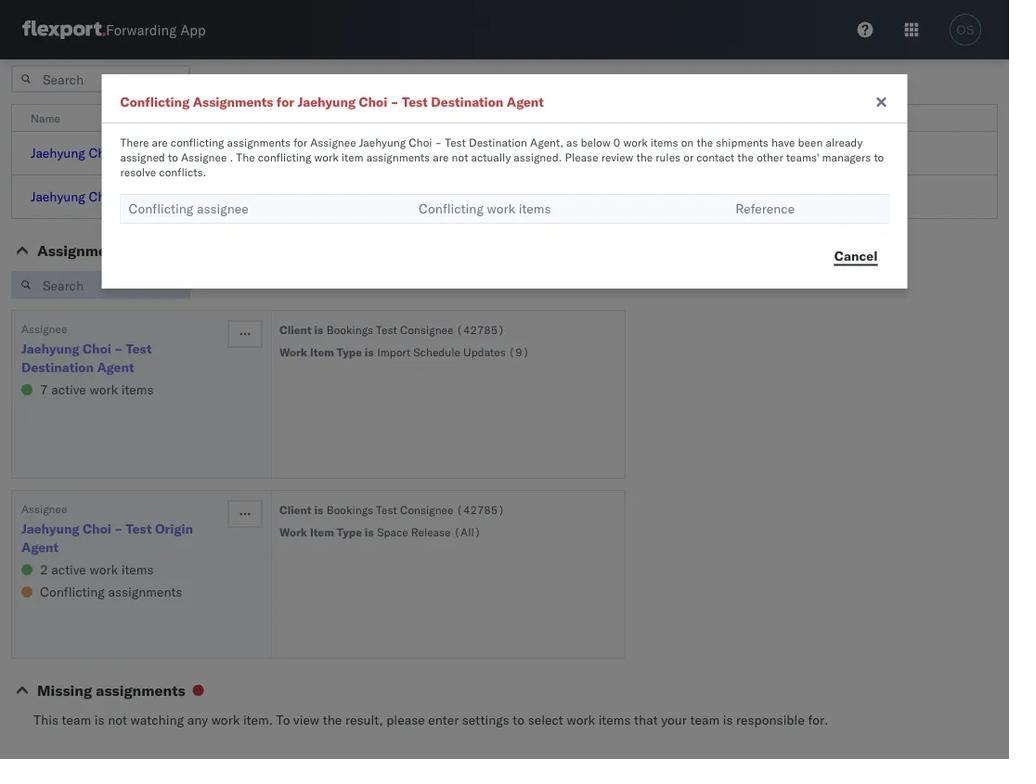 Task type: vqa. For each thing, say whether or not it's contained in the screenshot.
bottommost the team
no



Task type: locate. For each thing, give the bounding box(es) containing it.
2 horizontal spatial to
[[874, 150, 884, 164]]

0 vertical spatial client
[[280, 323, 312, 337]]

j
[[727, 145, 732, 161], [727, 189, 732, 205]]

0 vertical spatial active
[[51, 382, 86, 398]]

work left item
[[314, 150, 339, 164]]

2 consignee from the top
[[400, 503, 454, 517]]

test right contact
[[736, 145, 758, 161]]

0 vertical spatial test
[[736, 145, 758, 161]]

1 vertical spatial for
[[294, 135, 307, 149]]

active for 2
[[51, 562, 86, 578]]

destination
[[431, 94, 504, 110], [469, 135, 527, 149], [159, 145, 227, 161], [21, 359, 94, 376]]

2 client from the top
[[280, 503, 312, 517]]

jaehyung choi - test origin agent link
[[31, 189, 232, 205], [21, 520, 226, 557]]

j for jaehyung choi - test destination agent
[[727, 145, 732, 161]]

(42785)
[[456, 323, 505, 337], [456, 503, 505, 517]]

2 active from the top
[[51, 562, 86, 578]]

jaehyung
[[298, 94, 356, 110], [359, 135, 406, 149], [31, 145, 85, 161], [31, 189, 85, 205], [21, 341, 79, 357], [21, 521, 79, 537]]

- down resolve
[[119, 189, 127, 205]]

0 vertical spatial client is bookings test consignee (42785)
[[280, 323, 505, 337]]

1 vertical spatial assignments
[[37, 241, 129, 260]]

conflicting assignee
[[129, 201, 249, 217]]

conflicting for conflicting assignee
[[129, 201, 193, 217]]

assignment
[[727, 111, 787, 125]]

for up title
[[277, 94, 294, 110]]

jaehyung choi - test origin agent link down resolve
[[31, 189, 232, 205]]

0 horizontal spatial not
[[108, 712, 127, 729]]

1 test from the top
[[736, 145, 758, 161]]

1 vertical spatial type
[[337, 525, 362, 539]]

2 item from the top
[[310, 525, 334, 539]]

conflicting
[[120, 94, 190, 110], [129, 201, 193, 217], [419, 201, 484, 217], [40, 584, 105, 600]]

0 vertical spatial conflicting
[[171, 135, 224, 149]]

1 vertical spatial client is bookings test consignee (42785)
[[280, 503, 505, 517]]

1 vertical spatial work item type is
[[280, 525, 374, 539]]

test up import
[[376, 323, 397, 337]]

2 bookings from the top
[[327, 503, 373, 517]]

1 vertical spatial n/a
[[263, 189, 289, 205]]

1 horizontal spatial are
[[433, 150, 449, 164]]

client is bookings test consignee (42785) up import
[[280, 323, 505, 337]]

conflicting assignments for jaehyung choi - test destination agent
[[120, 94, 544, 110]]

assigned
[[120, 150, 165, 164]]

miami for jaehyung choi - test destination agent
[[495, 145, 531, 161]]

jaehyung choi - test destination agent link up 7 active work items
[[21, 340, 226, 377]]

(42785) up updates
[[456, 323, 505, 337]]

agent up assigned.
[[530, 135, 560, 149]]

1 vertical spatial j
[[727, 189, 732, 205]]

2 work item type is from the top
[[280, 525, 374, 539]]

1 search text field from the top
[[11, 65, 190, 93]]

j test
[[727, 145, 758, 161], [727, 189, 758, 205]]

items up rules
[[651, 135, 678, 149]]

0 vertical spatial j test
[[727, 145, 758, 161]]

watching
[[131, 712, 184, 729]]

2 work from the top
[[280, 525, 307, 539]]

is
[[314, 323, 323, 337], [365, 345, 374, 359], [314, 503, 323, 517], [365, 525, 374, 539], [95, 712, 104, 729], [723, 712, 733, 729]]

destination up 7 on the bottom of the page
[[21, 359, 94, 376]]

not down the "missing assignments"
[[108, 712, 127, 729]]

1 client is bookings test consignee (42785) from the top
[[280, 323, 505, 337]]

choi inside assignee jaehyung choi - test destination agent
[[83, 341, 111, 357]]

work right 0
[[624, 135, 648, 149]]

j left the "other"
[[727, 145, 732, 161]]

j test down assignment at right
[[727, 145, 758, 161]]

conflicting down 2 active work items
[[40, 584, 105, 600]]

2 miami from the top
[[495, 189, 531, 205]]

assignments down jaehyung choi - test origin agent on the top of page
[[37, 241, 129, 260]]

2 test from the top
[[736, 189, 758, 205]]

conflicting up there
[[120, 94, 190, 110]]

not inside . the conflicting work item assignments are not actually assigned. please review the rules or contact the other teams' managers to resolve conflicts.
[[452, 150, 468, 164]]

0 vertical spatial search text field
[[11, 65, 190, 93]]

title
[[263, 111, 285, 125]]

1 miami from the top
[[495, 145, 531, 161]]

assignee inside assignee jaehyung choi - test destination agent
[[21, 322, 67, 336]]

conflicting down conflicts.
[[129, 201, 193, 217]]

0 vertical spatial work item type is
[[280, 345, 374, 359]]

.
[[230, 150, 233, 164]]

0 horizontal spatial team
[[62, 712, 91, 729]]

work right any
[[211, 712, 240, 729]]

agent up office
[[507, 94, 544, 110]]

assignee up 7 on the bottom of the page
[[21, 322, 67, 336]]

(42785) up (all)
[[456, 503, 505, 517]]

1 vertical spatial search text field
[[11, 271, 190, 299]]

search text field down forwarding app link
[[11, 65, 190, 93]]

assignments down there are conflicting assignments for assignee jaehyung choi - test destination agent , as below 0
[[367, 150, 430, 164]]

assignments up title
[[193, 94, 273, 110]]

work inside . the conflicting work item assignments are not actually assigned. please review the rules or contact the other teams' managers to resolve conflicts.
[[314, 150, 339, 164]]

have
[[772, 135, 795, 149]]

0 vertical spatial not
[[452, 150, 468, 164]]

consignee up schedule
[[400, 323, 454, 337]]

client for jaehyung choi - test destination agent
[[280, 323, 312, 337]]

1 vertical spatial bookings
[[327, 503, 373, 517]]

for down conflicting assignments for jaehyung choi - test destination agent
[[294, 135, 307, 149]]

client is bookings test consignee (42785) up 'space'
[[280, 503, 505, 517]]

0 vertical spatial consignee
[[400, 323, 454, 337]]

1 client from the top
[[280, 323, 312, 337]]

item left 'space'
[[310, 525, 334, 539]]

jaehyung choi - test origin agent link up 2 active work items
[[21, 520, 226, 557]]

1 vertical spatial miami
[[495, 189, 531, 205]]

1 item from the top
[[310, 345, 334, 359]]

agent up 2
[[21, 540, 59, 556]]

test up . the conflicting work item assignments are not actually assigned. please review the rules or contact the other teams' managers to resolve conflicts.
[[445, 135, 466, 149]]

miami
[[495, 145, 531, 161], [495, 189, 531, 205]]

team right this
[[62, 712, 91, 729]]

consignee for jaehyung choi - test origin agent
[[400, 503, 454, 517]]

assignee up 2
[[21, 502, 67, 516]]

1 j test from the top
[[727, 145, 758, 161]]

as
[[566, 135, 578, 149]]

bookings
[[327, 323, 373, 337], [327, 503, 373, 517]]

the
[[236, 150, 255, 164]]

the inside work items on the shipments have been already assigned to assignee
[[697, 135, 713, 149]]

to
[[168, 150, 178, 164], [874, 150, 884, 164], [513, 712, 525, 729]]

to right managers
[[874, 150, 884, 164]]

work down assignee jaehyung choi - test destination agent
[[90, 382, 118, 398]]

test up 7 active work items
[[126, 341, 152, 357]]

resolve
[[120, 165, 156, 179]]

1 vertical spatial work
[[280, 525, 307, 539]]

1 vertical spatial origin
[[155, 521, 193, 537]]

to left select at the bottom of page
[[513, 712, 525, 729]]

conflicting down actually
[[419, 201, 484, 217]]

1 horizontal spatial not
[[452, 150, 468, 164]]

0 vertical spatial j
[[727, 145, 732, 161]]

test up 2 active work items
[[126, 521, 152, 537]]

are up assigned
[[152, 135, 168, 149]]

n/a
[[263, 145, 289, 161], [263, 189, 289, 205]]

type
[[337, 345, 362, 359], [337, 525, 362, 539]]

1 type from the top
[[337, 345, 362, 359]]

client is bookings test consignee (42785)
[[280, 323, 505, 337], [280, 503, 505, 517]]

active right 2
[[51, 562, 86, 578]]

test
[[402, 94, 428, 110], [445, 135, 466, 149], [131, 145, 155, 161], [131, 189, 155, 205], [376, 323, 397, 337], [126, 341, 152, 357], [376, 503, 397, 517], [126, 521, 152, 537]]

origin down conflicts.
[[159, 189, 194, 205]]

work
[[624, 135, 648, 149], [314, 150, 339, 164], [487, 201, 516, 217], [90, 382, 118, 398], [90, 562, 118, 578], [211, 712, 240, 729], [567, 712, 595, 729]]

- up 7 active work items
[[114, 341, 123, 357]]

- up 2 active work items
[[114, 521, 123, 537]]

this
[[33, 712, 58, 729]]

test inside assignee jaehyung choi - test origin agent
[[126, 521, 152, 537]]

not
[[452, 150, 468, 164], [108, 712, 127, 729]]

1 work from the top
[[280, 345, 307, 359]]

1 vertical spatial item
[[310, 525, 334, 539]]

miami down . the conflicting work item assignments are not actually assigned. please review the rules or contact the other teams' managers to resolve conflicts.
[[495, 189, 531, 205]]

1 vertical spatial active
[[51, 562, 86, 578]]

assignments
[[193, 94, 273, 110], [37, 241, 129, 260]]

1 consignee from the top
[[400, 323, 454, 337]]

jaehyung choi - test origin agent
[[31, 189, 232, 205]]

agent up 7 active work items
[[97, 359, 134, 376]]

conflicting right the
[[258, 150, 311, 164]]

0
[[614, 135, 621, 149]]

missing
[[37, 682, 92, 700]]

choi up 7 active work items
[[83, 341, 111, 357]]

0 vertical spatial item
[[310, 345, 334, 359]]

n/a right assignee
[[263, 189, 289, 205]]

Search text field
[[11, 65, 190, 93], [11, 271, 190, 299]]

- up resolve
[[119, 145, 127, 161]]

1 j from the top
[[727, 145, 732, 161]]

assignments
[[227, 135, 291, 149], [367, 150, 430, 164], [108, 584, 182, 600], [96, 682, 185, 700]]

1 vertical spatial consignee
[[400, 503, 454, 517]]

the right on
[[697, 135, 713, 149]]

items
[[651, 135, 678, 149], [519, 201, 551, 217], [121, 382, 154, 398], [121, 562, 154, 578], [599, 712, 631, 729]]

0 vertical spatial work
[[280, 345, 307, 359]]

consignee for jaehyung choi - test destination agent
[[400, 323, 454, 337]]

any
[[187, 712, 208, 729]]

destination up conflicts.
[[159, 145, 227, 161]]

test down resolve
[[131, 189, 155, 205]]

0 vertical spatial assignments
[[193, 94, 273, 110]]

consignee
[[400, 323, 454, 337], [400, 503, 454, 517]]

0 vertical spatial type
[[337, 345, 362, 359]]

1 vertical spatial client
[[280, 503, 312, 517]]

n/a right the
[[263, 145, 289, 161]]

work item type is left import
[[280, 345, 374, 359]]

(42785) for jaehyung choi - test origin agent
[[456, 503, 505, 517]]

type for jaehyung choi - test destination agent
[[337, 345, 362, 359]]

1 (42785) from the top
[[456, 323, 505, 337]]

type left import
[[337, 345, 362, 359]]

conflicting up conflicts.
[[171, 135, 224, 149]]

work item type is for jaehyung choi - test destination agent
[[280, 345, 374, 359]]

2 j test from the top
[[727, 189, 758, 205]]

the
[[697, 135, 713, 149], [636, 150, 653, 164], [738, 150, 754, 164], [323, 712, 342, 729]]

for
[[277, 94, 294, 110], [294, 135, 307, 149]]

j left "reference" on the top right of the page
[[727, 189, 732, 205]]

os button
[[944, 8, 987, 51]]

miami down office
[[495, 145, 531, 161]]

been
[[798, 135, 823, 149]]

work item type is
[[280, 345, 374, 359], [280, 525, 374, 539]]

assignee inside assignee jaehyung choi - test origin agent
[[21, 502, 67, 516]]

enter
[[428, 712, 459, 729]]

1 horizontal spatial team
[[690, 712, 720, 729]]

1 active from the top
[[51, 382, 86, 398]]

work up conflicting assignments
[[90, 562, 118, 578]]

destination up office
[[431, 94, 504, 110]]

agent
[[507, 94, 544, 110], [530, 135, 560, 149], [230, 145, 265, 161], [198, 189, 232, 205], [97, 359, 134, 376], [21, 540, 59, 556]]

to up conflicts.
[[168, 150, 178, 164]]

1 work item type is from the top
[[280, 345, 374, 359]]

origin up conflicting assignments
[[155, 521, 193, 537]]

2 client is bookings test consignee (42785) from the top
[[280, 503, 505, 517]]

1 vertical spatial are
[[433, 150, 449, 164]]

assignee up conflicts.
[[181, 150, 227, 164]]

type left 'space'
[[337, 525, 362, 539]]

conflicting for conflicting assignments for jaehyung choi - test destination agent
[[120, 94, 190, 110]]

to inside work items on the shipments have been already assigned to assignee
[[168, 150, 178, 164]]

consignee up space release (all)
[[400, 503, 454, 517]]

bookings for jaehyung choi - test origin agent
[[327, 503, 373, 517]]

please
[[565, 150, 599, 164]]

jaehyung choi - test destination agent link
[[31, 145, 265, 161], [21, 340, 226, 377]]

work item type is left 'space'
[[280, 525, 374, 539]]

1 vertical spatial j test
[[727, 189, 758, 205]]

0 vertical spatial are
[[152, 135, 168, 149]]

,
[[560, 135, 564, 149]]

not left actually
[[452, 150, 468, 164]]

search text field up assignee jaehyung choi - test destination agent
[[11, 271, 190, 299]]

assignee
[[310, 135, 356, 149], [181, 150, 227, 164], [21, 322, 67, 336], [21, 502, 67, 516]]

active
[[51, 382, 86, 398], [51, 562, 86, 578]]

conflicting inside . the conflicting work item assignments are not actually assigned. please review the rules or contact the other teams' managers to resolve conflicts.
[[258, 150, 311, 164]]

already
[[826, 135, 863, 149]]

work item type is for jaehyung choi - test origin agent
[[280, 525, 374, 539]]

7
[[40, 382, 48, 398]]

the right view
[[323, 712, 342, 729]]

updates
[[463, 345, 506, 359]]

are
[[152, 135, 168, 149], [433, 150, 449, 164]]

choi down jaehyung choi - test destination agent n/a
[[89, 189, 116, 205]]

items down assigned.
[[519, 201, 551, 217]]

0 vertical spatial (42785)
[[456, 323, 505, 337]]

1 horizontal spatial conflicting
[[258, 150, 311, 164]]

work inside work items on the shipments have been already assigned to assignee
[[624, 135, 648, 149]]

test
[[736, 145, 758, 161], [736, 189, 758, 205]]

team right your
[[690, 712, 720, 729]]

0 horizontal spatial conflicting
[[171, 135, 224, 149]]

there are conflicting assignments for assignee jaehyung choi - test destination agent , as below 0
[[120, 135, 621, 149]]

7 active work items
[[40, 382, 154, 398]]

below
[[581, 135, 611, 149]]

test down the "other"
[[736, 189, 758, 205]]

jaehyung choi - test destination agent link up resolve
[[31, 145, 265, 161]]

conflicts.
[[159, 165, 206, 179]]

assignments up watching
[[96, 682, 185, 700]]

j test down contact
[[727, 189, 758, 205]]

0 vertical spatial n/a
[[263, 145, 289, 161]]

1 vertical spatial test
[[736, 189, 758, 205]]

are left actually
[[433, 150, 449, 164]]

0 vertical spatial bookings
[[327, 323, 373, 337]]

managers
[[822, 150, 871, 164]]

conflicting
[[171, 135, 224, 149], [258, 150, 311, 164]]

2 team from the left
[[690, 712, 720, 729]]

1 vertical spatial conflicting
[[258, 150, 311, 164]]

origin
[[159, 189, 194, 205], [155, 521, 193, 537]]

1 vertical spatial (42785)
[[456, 503, 505, 517]]

item
[[342, 150, 364, 164]]

1 vertical spatial jaehyung choi - test destination agent link
[[21, 340, 226, 377]]

that
[[634, 712, 658, 729]]

2 j from the top
[[727, 189, 732, 205]]

work
[[280, 345, 307, 359], [280, 525, 307, 539]]

missing assignments
[[37, 682, 185, 700]]

0 horizontal spatial assignments
[[37, 241, 129, 260]]

0 horizontal spatial to
[[168, 150, 178, 164]]

0 vertical spatial miami
[[495, 145, 531, 161]]

1 bookings from the top
[[327, 323, 373, 337]]

2 type from the top
[[337, 525, 362, 539]]

app
[[180, 21, 206, 39]]

agent inside assignee jaehyung choi - test destination agent
[[97, 359, 134, 376]]

2 (42785) from the top
[[456, 503, 505, 517]]



Task type: describe. For each thing, give the bounding box(es) containing it.
teams'
[[786, 150, 819, 164]]

rules
[[656, 150, 681, 164]]

to
[[276, 712, 290, 729]]

agent down conflicts.
[[198, 189, 232, 205]]

test up 'space'
[[376, 503, 397, 517]]

1 vertical spatial not
[[108, 712, 127, 729]]

1 n/a from the top
[[263, 145, 289, 161]]

work down . the conflicting work item assignments are not actually assigned. please review the rules or contact the other teams' managers to resolve conflicts.
[[487, 201, 516, 217]]

or
[[684, 150, 694, 164]]

1 team from the left
[[62, 712, 91, 729]]

active for 7
[[51, 382, 86, 398]]

jaehyung choi - test destination agent n/a
[[31, 145, 289, 161]]

conflicting for conflicting work items
[[419, 201, 484, 217]]

office
[[495, 111, 526, 125]]

test up resolve
[[131, 145, 155, 161]]

actually
[[471, 150, 511, 164]]

conflicting work items
[[419, 201, 551, 217]]

assignee jaehyung choi - test destination agent
[[21, 322, 152, 376]]

contact
[[697, 150, 735, 164]]

assignee up item
[[310, 135, 356, 149]]

assignments up the
[[227, 135, 291, 149]]

other
[[757, 150, 784, 164]]

client is bookings test consignee (42785) for jaehyung choi - test destination agent
[[280, 323, 505, 337]]

assignments inside . the conflicting work item assignments are not actually assigned. please review the rules or contact the other teams' managers to resolve conflicts.
[[367, 150, 430, 164]]

item.
[[243, 712, 273, 729]]

test for jaehyung choi - test origin agent
[[736, 189, 758, 205]]

work right select at the bottom of page
[[567, 712, 595, 729]]

your
[[661, 712, 687, 729]]

conflicting for are
[[171, 135, 224, 149]]

0 horizontal spatial are
[[152, 135, 168, 149]]

cancel button
[[823, 242, 889, 270]]

the left rules
[[636, 150, 653, 164]]

bookings for jaehyung choi - test destination agent
[[327, 323, 373, 337]]

work items on the shipments have been already assigned to assignee
[[120, 135, 863, 164]]

conflicting for conflicting assignments
[[40, 584, 105, 600]]

this team is not watching any work item. to view the result, please enter settings to select work items that your team is responsible for.
[[33, 712, 829, 729]]

1 horizontal spatial assignments
[[193, 94, 273, 110]]

jaehyung inside assignee jaehyung choi - test destination agent
[[21, 341, 79, 357]]

test for jaehyung choi - test destination agent
[[736, 145, 758, 161]]

2 n/a from the top
[[263, 189, 289, 205]]

items down assignee jaehyung choi - test destination agent
[[121, 382, 154, 398]]

space release (all)
[[377, 525, 481, 539]]

on
[[681, 135, 694, 149]]

- up there are conflicting assignments for assignee jaehyung choi - test destination agent , as below 0
[[391, 94, 399, 110]]

agent inside assignee jaehyung choi - test origin agent
[[21, 540, 59, 556]]

view
[[293, 712, 320, 729]]

1 vertical spatial jaehyung choi - test origin agent link
[[21, 520, 226, 557]]

miami for jaehyung choi - test origin agent
[[495, 189, 531, 205]]

work for jaehyung choi - test destination agent
[[280, 345, 307, 359]]

cancel
[[835, 247, 878, 264]]

assignee inside work items on the shipments have been already assigned to assignee
[[181, 150, 227, 164]]

client is bookings test consignee (42785) for jaehyung choi - test origin agent
[[280, 503, 505, 517]]

choi up . the conflicting work item assignments are not actually assigned. please review the rules or contact the other teams' managers to resolve conflicts.
[[409, 135, 432, 149]]

items inside work items on the shipments have been already assigned to assignee
[[651, 135, 678, 149]]

test up there are conflicting assignments for assignee jaehyung choi - test destination agent , as below 0
[[402, 94, 428, 110]]

forwarding app
[[106, 21, 206, 39]]

2 search text field from the top
[[11, 271, 190, 299]]

agent down title
[[230, 145, 265, 161]]

responsible
[[737, 712, 805, 729]]

assignee jaehyung choi - test origin agent
[[21, 502, 193, 556]]

client for jaehyung choi - test origin agent
[[280, 503, 312, 517]]

choi left there
[[89, 145, 116, 161]]

item for jaehyung choi - test destination agent
[[310, 345, 334, 359]]

review
[[601, 150, 634, 164]]

j for jaehyung choi - test origin agent
[[727, 189, 732, 205]]

- up . the conflicting work item assignments are not actually assigned. please review the rules or contact the other teams' managers to resolve conflicts.
[[435, 135, 442, 149]]

conflicting assignments
[[40, 584, 182, 600]]

(9)
[[509, 345, 529, 359]]

choi inside assignee jaehyung choi - test origin agent
[[83, 521, 111, 537]]

item for jaehyung choi - test origin agent
[[310, 525, 334, 539]]

are inside . the conflicting work item assignments are not actually assigned. please review the rules or contact the other teams' managers to resolve conflicts.
[[433, 150, 449, 164]]

destination up actually
[[469, 135, 527, 149]]

destination inside assignee jaehyung choi - test destination agent
[[21, 359, 94, 376]]

os
[[957, 23, 975, 37]]

flexport. image
[[22, 20, 106, 39]]

2
[[40, 562, 48, 578]]

please
[[386, 712, 425, 729]]

0 vertical spatial origin
[[159, 189, 194, 205]]

- inside assignee jaehyung choi - test destination agent
[[114, 341, 123, 357]]

- inside assignee jaehyung choi - test origin agent
[[114, 521, 123, 537]]

items left that
[[599, 712, 631, 729]]

choi up there are conflicting assignments for assignee jaehyung choi - test destination agent , as below 0
[[359, 94, 388, 110]]

origin inside assignee jaehyung choi - test origin agent
[[155, 521, 193, 537]]

the down shipments
[[738, 150, 754, 164]]

0 vertical spatial jaehyung choi - test origin agent link
[[31, 189, 232, 205]]

shipments
[[716, 135, 769, 149]]

work for jaehyung choi - test origin agent
[[280, 525, 307, 539]]

. the conflicting work item assignments are not actually assigned. please review the rules or contact the other teams' managers to resolve conflicts.
[[120, 150, 884, 179]]

name
[[31, 111, 60, 125]]

assignments down 2 active work items
[[108, 584, 182, 600]]

j test for jaehyung choi - test destination agent
[[727, 145, 758, 161]]

type for jaehyung choi - test origin agent
[[337, 525, 362, 539]]

import
[[377, 345, 411, 359]]

2 active work items
[[40, 562, 154, 578]]

space
[[377, 525, 408, 539]]

release
[[411, 525, 451, 539]]

import schedule updates (9)
[[377, 345, 529, 359]]

reference
[[736, 201, 795, 217]]

assigned.
[[514, 150, 562, 164]]

0 vertical spatial jaehyung choi - test destination agent link
[[31, 145, 265, 161]]

to inside . the conflicting work item assignments are not actually assigned. please review the rules or contact the other teams' managers to resolve conflicts.
[[874, 150, 884, 164]]

for.
[[808, 712, 829, 729]]

(42785) for jaehyung choi - test destination agent
[[456, 323, 505, 337]]

there
[[120, 135, 149, 149]]

items up conflicting assignments
[[121, 562, 154, 578]]

settings
[[462, 712, 510, 729]]

jaehyung inside assignee jaehyung choi - test origin agent
[[21, 521, 79, 537]]

forwarding
[[106, 21, 177, 39]]

(all)
[[454, 525, 481, 539]]

test inside assignee jaehyung choi - test destination agent
[[126, 341, 152, 357]]

1 horizontal spatial to
[[513, 712, 525, 729]]

conflicting for the
[[258, 150, 311, 164]]

schedule
[[413, 345, 461, 359]]

j test for jaehyung choi - test origin agent
[[727, 189, 758, 205]]

assignee
[[197, 201, 249, 217]]

select
[[528, 712, 564, 729]]

0 vertical spatial for
[[277, 94, 294, 110]]

forwarding app link
[[22, 20, 206, 39]]

result,
[[345, 712, 383, 729]]



